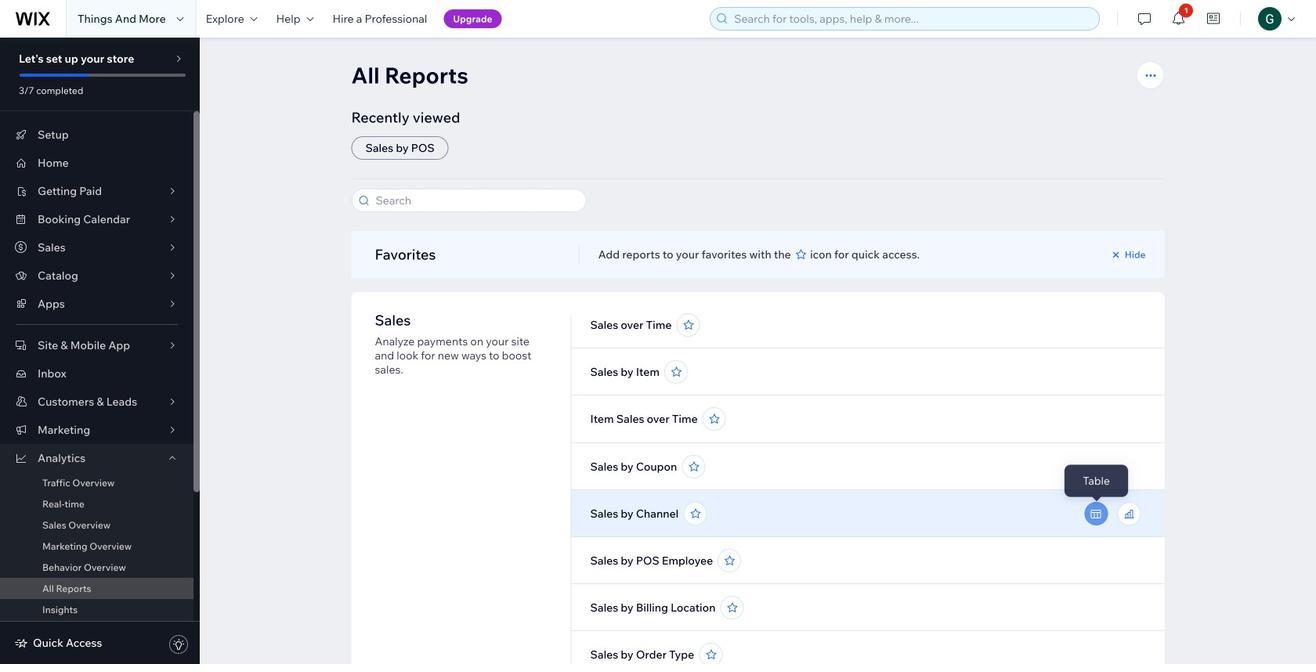 Task type: vqa. For each thing, say whether or not it's contained in the screenshot.
Search field
yes



Task type: locate. For each thing, give the bounding box(es) containing it.
Search for tools, apps, help & more... field
[[730, 8, 1095, 30]]

Search field
[[371, 190, 581, 212]]



Task type: describe. For each thing, give the bounding box(es) containing it.
sidebar element
[[0, 38, 200, 664]]



